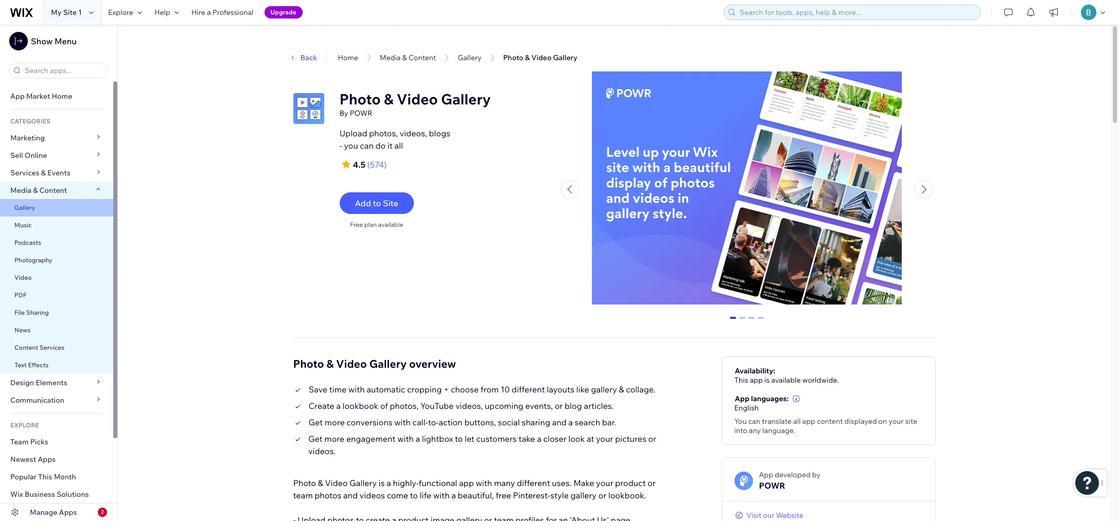 Task type: locate. For each thing, give the bounding box(es) containing it.
month
[[54, 473, 76, 482]]

create
[[366, 515, 390, 522]]

sell
[[10, 151, 23, 160]]

1 vertical spatial all
[[793, 417, 801, 426]]

0 horizontal spatial can
[[360, 141, 374, 151]]

product up 'lookbook.'
[[615, 478, 646, 488]]

content down services & events link
[[39, 186, 67, 195]]

visit our website
[[747, 511, 804, 520]]

0 horizontal spatial gallery link
[[0, 199, 113, 217]]

available right plan in the left top of the page
[[378, 221, 403, 229]]

1 vertical spatial this
[[38, 473, 52, 482]]

site up free plan available
[[383, 198, 398, 209]]

and
[[552, 417, 567, 428], [343, 491, 358, 501]]

0 vertical spatial -
[[340, 141, 342, 151]]

lookbook.
[[608, 491, 646, 501]]

gallery for photo & video gallery is a highly-functional app with many different uses. make your product or team photos and videos come to life with a beautiful, free pinterest-style gallery or lookbook. - upload photos to create a product image gallery or team profiles for an 'about us' pag
[[350, 478, 377, 488]]

home inside app market home link
[[52, 92, 72, 101]]

0 horizontal spatial app
[[459, 478, 474, 488]]

0 horizontal spatial media
[[10, 186, 31, 195]]

1 vertical spatial team
[[494, 515, 514, 522]]

gallery for photo & video gallery
[[553, 53, 578, 62]]

media down services & events
[[10, 186, 31, 195]]

powr down developed
[[759, 481, 785, 491]]

free
[[496, 491, 511, 501]]

to right add
[[373, 198, 381, 209]]

or
[[555, 401, 563, 411], [648, 434, 656, 444], [648, 478, 656, 488], [599, 491, 607, 501], [484, 515, 492, 522]]

your right at
[[596, 434, 613, 444]]

team picks link
[[0, 434, 113, 451]]

explore
[[10, 422, 39, 429]]

media & content down services & events
[[10, 186, 67, 195]]

gallery inside photo & video gallery is a highly-functional app with many different uses. make your product or team photos and videos come to life with a beautiful, free pinterest-style gallery or lookbook. - upload photos to create a product image gallery or team profiles for an 'about us' pag
[[350, 478, 377, 488]]

a right take
[[537, 434, 542, 444]]

1 horizontal spatial media & content link
[[380, 53, 436, 62]]

and left videos
[[343, 491, 358, 501]]

1 vertical spatial can
[[749, 417, 761, 426]]

1 vertical spatial media & content
[[10, 186, 67, 195]]

free
[[350, 221, 363, 229]]

photo inside photo & video gallery is a highly-functional app with many different uses. make your product or team photos and videos come to life with a beautiful, free pinterest-style gallery or lookbook. - upload photos to create a product image gallery or team profiles for an 'about us' pag
[[293, 478, 316, 488]]

1 vertical spatial available
[[772, 376, 801, 385]]

& inside photo & video gallery is a highly-functional app with many different uses. make your product or team photos and videos come to life with a beautiful, free pinterest-style gallery or lookbook. - upload photos to create a product image gallery or team profiles for an 'about us' pag
[[318, 478, 323, 488]]

home right market
[[52, 92, 72, 101]]

wix business solutions
[[10, 490, 89, 499]]

categories
[[10, 117, 50, 125]]

1 more from the top
[[325, 417, 345, 428]]

action
[[439, 417, 463, 428]]

0 horizontal spatial app
[[10, 92, 25, 101]]

pdf
[[14, 291, 27, 299]]

all inside upload photos, videos, blogs - you can do it all
[[395, 141, 403, 151]]

services down news link
[[40, 344, 64, 352]]

photos left the create
[[327, 515, 354, 522]]

video
[[532, 53, 552, 62], [397, 90, 438, 108], [14, 274, 32, 282], [336, 357, 367, 371], [325, 478, 348, 488]]

content up photo & video gallery by powr
[[409, 53, 436, 62]]

0 horizontal spatial media & content
[[10, 186, 67, 195]]

your inside photo & video gallery is a highly-functional app with many different uses. make your product or team photos and videos come to life with a beautiful, free pinterest-style gallery or lookbook. - upload photos to create a product image gallery or team profiles for an 'about us' pag
[[596, 478, 613, 488]]

product down life
[[398, 515, 429, 522]]

0 vertical spatial this
[[735, 376, 748, 385]]

app inside app developed by powr
[[759, 470, 773, 480]]

videos, down "choose"
[[456, 401, 483, 411]]

1 right the 0
[[741, 317, 745, 326]]

worldwide.
[[803, 376, 839, 385]]

0 horizontal spatial and
[[343, 491, 358, 501]]

developed
[[775, 470, 811, 480]]

3
[[759, 317, 763, 326]]

team down free
[[494, 515, 514, 522]]

app right developed by powr "icon"
[[759, 470, 773, 480]]

0 vertical spatial media & content link
[[380, 53, 436, 62]]

gallery for photo & video gallery by powr
[[441, 90, 491, 108]]

0 vertical spatial get
[[309, 417, 323, 428]]

professional
[[212, 8, 254, 17]]

back
[[300, 53, 317, 62]]

this up the wix business solutions
[[38, 473, 52, 482]]

4.5
[[353, 160, 366, 170]]

with down 'functional'
[[433, 491, 450, 501]]

media right "home" link
[[380, 53, 401, 62]]

content inside 'link'
[[39, 186, 67, 195]]

app left market
[[10, 92, 25, 101]]

1 vertical spatial apps
[[59, 508, 77, 517]]

0 vertical spatial can
[[360, 141, 374, 151]]

different up events,
[[512, 384, 545, 395]]

text
[[14, 361, 27, 369]]

articles.
[[584, 401, 614, 411]]

1 vertical spatial home
[[52, 92, 72, 101]]

popular this month
[[10, 473, 76, 482]]

app up app languages:
[[750, 376, 763, 385]]

apps up popular this month
[[38, 455, 56, 464]]

0 horizontal spatial videos,
[[400, 128, 427, 139]]

english you can translate all app content displayed on your site into any language.
[[735, 403, 918, 435]]

-
[[340, 141, 342, 151], [293, 515, 296, 522]]

show menu
[[31, 36, 77, 46]]

video inside photo & video gallery by powr
[[397, 90, 438, 108]]

app inside photo & video gallery is a highly-functional app with many different uses. make your product or team photos and videos come to life with a beautiful, free pinterest-style gallery or lookbook. - upload photos to create a product image gallery or team profiles for an 'about us' pag
[[459, 478, 474, 488]]

gallery inside photo & video gallery by powr
[[441, 90, 491, 108]]

powr right by
[[350, 109, 373, 118]]

services down sell online
[[10, 168, 39, 178]]

0 vertical spatial 2
[[750, 317, 754, 326]]

app for app market home
[[10, 92, 25, 101]]

with left call-
[[394, 417, 411, 428]]

services
[[10, 168, 39, 178], [40, 344, 64, 352]]

0 horizontal spatial -
[[293, 515, 296, 522]]

available up languages:
[[772, 376, 801, 385]]

0 vertical spatial photos,
[[369, 128, 398, 139]]

your right on
[[889, 417, 904, 426]]

1 vertical spatial -
[[293, 515, 296, 522]]

2 vertical spatial gallery
[[456, 515, 482, 522]]

574
[[370, 160, 384, 170]]

app
[[750, 376, 763, 385], [803, 417, 815, 426], [459, 478, 474, 488]]

app up beautiful,
[[459, 478, 474, 488]]

1 vertical spatial app
[[735, 394, 750, 403]]

video inside button
[[532, 53, 552, 62]]

1 vertical spatial powr
[[759, 481, 785, 491]]

gallery link
[[458, 53, 482, 62], [0, 199, 113, 217]]

can right the you
[[749, 417, 761, 426]]

a down blog
[[569, 417, 573, 428]]

photos left videos
[[315, 491, 341, 501]]

content services
[[14, 344, 64, 352]]

0 vertical spatial powr
[[350, 109, 373, 118]]

photography link
[[0, 252, 113, 269]]

1 horizontal spatial app
[[735, 394, 750, 403]]

choose
[[451, 384, 479, 395]]

your
[[889, 417, 904, 426], [596, 434, 613, 444], [596, 478, 613, 488]]

gallery inside gallery link
[[14, 204, 35, 212]]

more for engagement
[[324, 434, 344, 444]]

different up pinterest-
[[517, 478, 550, 488]]

get down create
[[309, 417, 323, 428]]

closer
[[543, 434, 567, 444]]

photo inside photo & video gallery button
[[503, 53, 524, 62]]

youtube
[[421, 401, 454, 411]]

1 horizontal spatial product
[[615, 478, 646, 488]]

0 vertical spatial is
[[765, 376, 770, 385]]

apps for manage apps
[[59, 508, 77, 517]]

gallery
[[591, 384, 617, 395], [571, 491, 597, 501], [456, 515, 482, 522]]

photo for photo & video gallery overview
[[293, 357, 324, 371]]

0 horizontal spatial site
[[63, 8, 77, 17]]

2 right manage apps
[[101, 509, 104, 516]]

0 vertical spatial your
[[889, 417, 904, 426]]

get more engagement with a lightbox to let customers take a closer look at your pictures or videos.
[[308, 434, 656, 457]]

with down call-
[[398, 434, 414, 444]]

0 horizontal spatial team
[[293, 491, 313, 501]]

1 horizontal spatial apps
[[59, 508, 77, 517]]

0 horizontal spatial all
[[395, 141, 403, 151]]

all right translate
[[793, 417, 801, 426]]

1 vertical spatial app
[[803, 417, 815, 426]]

help
[[154, 8, 170, 17]]

on
[[879, 417, 887, 426]]

0 horizontal spatial media & content link
[[0, 182, 113, 199]]

available
[[378, 221, 403, 229], [772, 376, 801, 385]]

1 vertical spatial 1
[[741, 317, 745, 326]]

photos, up the do
[[369, 128, 398, 139]]

make
[[574, 478, 594, 488]]

lightbox
[[422, 434, 453, 444]]

photo inside photo & video gallery by powr
[[340, 90, 381, 108]]

gallery down beautiful,
[[456, 515, 482, 522]]

0 horizontal spatial product
[[398, 515, 429, 522]]

1 vertical spatial upload
[[298, 515, 326, 522]]

powr inside app developed by powr
[[759, 481, 785, 491]]

photo & video gallery
[[503, 53, 578, 62]]

1 horizontal spatial content
[[39, 186, 67, 195]]

life
[[420, 491, 431, 501]]

is up languages:
[[765, 376, 770, 385]]

a
[[207, 8, 211, 17], [336, 401, 341, 411], [569, 417, 573, 428], [416, 434, 420, 444], [537, 434, 542, 444], [387, 478, 391, 488], [452, 491, 456, 501], [392, 515, 396, 522]]

with inside get more engagement with a lightbox to let customers take a closer look at your pictures or videos.
[[398, 434, 414, 444]]

0 vertical spatial media
[[380, 53, 401, 62]]

team
[[10, 438, 29, 447]]

video for photo & video gallery by powr
[[397, 90, 438, 108]]

media & content link down events on the left top of the page
[[0, 182, 113, 199]]

a down call-
[[416, 434, 420, 444]]

app market home link
[[0, 88, 113, 105]]

0 vertical spatial videos,
[[400, 128, 427, 139]]

1 vertical spatial your
[[596, 434, 613, 444]]

2 vertical spatial content
[[14, 344, 38, 352]]

media & content link up photo & video gallery by powr
[[380, 53, 436, 62]]

0 vertical spatial app
[[750, 376, 763, 385]]

1 vertical spatial site
[[383, 198, 398, 209]]

different inside photo & video gallery is a highly-functional app with many different uses. make your product or team photos and videos come to life with a beautiful, free pinterest-style gallery or lookbook. - upload photos to create a product image gallery or team profiles for an 'about us' pag
[[517, 478, 550, 488]]

photo & video gallery is a highly-functional app with many different uses. make your product or team photos and videos come to life with a beautiful, free pinterest-style gallery or lookbook. - upload photos to create a product image gallery or team profiles for an 'about us' pag
[[293, 478, 667, 522]]

0 horizontal spatial content
[[14, 344, 38, 352]]

gallery
[[458, 53, 482, 62], [553, 53, 578, 62], [441, 90, 491, 108], [14, 204, 35, 212], [369, 357, 407, 371], [350, 478, 377, 488]]

this up app languages:
[[735, 376, 748, 385]]

1 horizontal spatial 1
[[741, 317, 745, 326]]

availability:
[[735, 366, 776, 376]]

1 vertical spatial media & content link
[[0, 182, 113, 199]]

1 vertical spatial and
[[343, 491, 358, 501]]

1 horizontal spatial can
[[749, 417, 761, 426]]

0 vertical spatial available
[[378, 221, 403, 229]]

sell online link
[[0, 147, 113, 164]]

can inside english you can translate all app content displayed on your site into any language.
[[749, 417, 761, 426]]

photos, right of
[[390, 401, 419, 411]]

0 vertical spatial team
[[293, 491, 313, 501]]

1 vertical spatial content
[[39, 186, 67, 195]]

more up "videos."
[[324, 434, 344, 444]]

0 vertical spatial photos
[[315, 491, 341, 501]]

media & content up photo & video gallery by powr
[[380, 53, 436, 62]]

2 more from the top
[[324, 434, 344, 444]]

wix business solutions link
[[0, 486, 113, 504]]

0 vertical spatial product
[[615, 478, 646, 488]]

app for app developed by powr
[[759, 470, 773, 480]]

- inside upload photos, videos, blogs - you can do it all
[[340, 141, 342, 151]]

0 horizontal spatial powr
[[350, 109, 373, 118]]

to left let at the bottom left of page
[[455, 434, 463, 444]]

0 horizontal spatial 2
[[101, 509, 104, 516]]

1 horizontal spatial gallery link
[[458, 53, 482, 62]]

buttons,
[[464, 417, 496, 428]]

1 horizontal spatial available
[[772, 376, 801, 385]]

more for conversions
[[325, 417, 345, 428]]

you
[[344, 141, 358, 151]]

translate
[[762, 417, 792, 426]]

this inside sidebar element
[[38, 473, 52, 482]]

gallery up articles.
[[591, 384, 617, 395]]

0 horizontal spatial home
[[52, 92, 72, 101]]

my
[[51, 8, 62, 17]]

videos, left blogs
[[400, 128, 427, 139]]

get up "videos."
[[308, 434, 323, 444]]

services & events
[[10, 168, 70, 178]]

team down "videos."
[[293, 491, 313, 501]]

video inside photo & video gallery is a highly-functional app with many different uses. make your product or team photos and videos come to life with a beautiful, free pinterest-style gallery or lookbook. - upload photos to create a product image gallery or team profiles for an 'about us' pag
[[325, 478, 348, 488]]

gallery inside photo & video gallery button
[[553, 53, 578, 62]]

back button
[[288, 53, 317, 62]]

1 horizontal spatial and
[[552, 417, 567, 428]]

1 vertical spatial more
[[324, 434, 344, 444]]

- inside photo & video gallery is a highly-functional app with many different uses. make your product or team photos and videos come to life with a beautiful, free pinterest-style gallery or lookbook. - upload photos to create a product image gallery or team profiles for an 'about us' pag
[[293, 515, 296, 522]]

1 vertical spatial get
[[308, 434, 323, 444]]

0 vertical spatial home
[[338, 53, 358, 62]]

1 horizontal spatial site
[[383, 198, 398, 209]]

1 horizontal spatial media & content
[[380, 53, 436, 62]]

get for get more engagement with a lightbox to let customers take a closer look at your pictures or videos.
[[308, 434, 323, 444]]

visit
[[747, 511, 762, 520]]

photo for photo & video gallery is a highly-functional app with many different uses. make your product or team photos and videos come to life with a beautiful, free pinterest-style gallery or lookbook. - upload photos to create a product image gallery or team profiles for an 'about us' pag
[[293, 478, 316, 488]]

this inside availability: this app is available worldwide.
[[735, 376, 748, 385]]

more down create
[[325, 417, 345, 428]]

get inside get more engagement with a lightbox to let customers take a closer look at your pictures or videos.
[[308, 434, 323, 444]]

news
[[14, 326, 31, 334]]

business
[[25, 490, 55, 499]]

gallery down make
[[571, 491, 597, 501]]

1 horizontal spatial team
[[494, 515, 514, 522]]

& inside photo & video gallery by powr
[[384, 90, 394, 108]]

1 horizontal spatial home
[[338, 53, 358, 62]]

more inside get more engagement with a lightbox to let customers take a closer look at your pictures or videos.
[[324, 434, 344, 444]]

0 horizontal spatial this
[[38, 473, 52, 482]]

1 horizontal spatial media
[[380, 53, 401, 62]]

1 vertical spatial videos,
[[456, 401, 483, 411]]

1 horizontal spatial powr
[[759, 481, 785, 491]]

1 horizontal spatial app
[[750, 376, 763, 385]]

save time with automatic cropping + choose from 10 different layouts like gallery & collage.
[[309, 384, 656, 395]]

is up videos
[[379, 478, 385, 488]]

app left content
[[803, 417, 815, 426]]

video for photo & video gallery is a highly-functional app with many different uses. make your product or team photos and videos come to life with a beautiful, free pinterest-style gallery or lookbook. - upload photos to create a product image gallery or team profiles for an 'about us' pag
[[325, 478, 348, 488]]

all right the it
[[395, 141, 403, 151]]

1 horizontal spatial -
[[340, 141, 342, 151]]

home right back
[[338, 53, 358, 62]]

displayed
[[845, 417, 877, 426]]

your inside get more engagement with a lightbox to let customers take a closer look at your pictures or videos.
[[596, 434, 613, 444]]

site right my
[[63, 8, 77, 17]]

videos,
[[400, 128, 427, 139], [456, 401, 483, 411]]

0 vertical spatial upload
[[340, 128, 367, 139]]

1 horizontal spatial this
[[735, 376, 748, 385]]

sharing
[[26, 309, 49, 317]]

photo & video gallery logo image
[[293, 93, 324, 124]]

get for get more conversions with call-to-action buttons, social sharing and a search bar.
[[309, 417, 323, 428]]

2 horizontal spatial app
[[759, 470, 773, 480]]

0 vertical spatial app
[[10, 92, 25, 101]]

app inside app market home link
[[10, 92, 25, 101]]

a right hire
[[207, 8, 211, 17]]

0 vertical spatial site
[[63, 8, 77, 17]]

app up the you
[[735, 394, 750, 403]]

apps
[[38, 455, 56, 464], [59, 508, 77, 517]]

an
[[559, 515, 568, 522]]

communication link
[[0, 392, 113, 409]]

and up closer
[[552, 417, 567, 428]]

1
[[78, 8, 82, 17], [741, 317, 745, 326]]

communication
[[10, 396, 66, 405]]

media & content link inside sidebar element
[[0, 182, 113, 199]]

show menu button
[[9, 32, 77, 50]]

a down 'functional'
[[452, 491, 456, 501]]

photo for photo & video gallery by powr
[[340, 90, 381, 108]]

1 right my
[[78, 8, 82, 17]]

photo & video gallery preview 0 image
[[592, 72, 902, 310]]

apps down solutions
[[59, 508, 77, 517]]

media inside sidebar element
[[10, 186, 31, 195]]

content down news at bottom left
[[14, 344, 38, 352]]

your right make
[[596, 478, 613, 488]]

video link
[[0, 269, 113, 287]]

1 vertical spatial product
[[398, 515, 429, 522]]

can left the do
[[360, 141, 374, 151]]

& inside services & events link
[[41, 168, 46, 178]]

1 horizontal spatial upload
[[340, 128, 367, 139]]

0 vertical spatial apps
[[38, 455, 56, 464]]

layouts
[[547, 384, 575, 395]]

1 vertical spatial photos,
[[390, 401, 419, 411]]

2 left "3"
[[750, 317, 754, 326]]

2 vertical spatial app
[[759, 470, 773, 480]]



Task type: describe. For each thing, give the bounding box(es) containing it.
let
[[465, 434, 475, 444]]

music
[[14, 221, 32, 229]]

video inside sidebar element
[[14, 274, 32, 282]]

is inside availability: this app is available worldwide.
[[765, 376, 770, 385]]

upload inside upload photos, videos, blogs - you can do it all
[[340, 128, 367, 139]]

home link
[[338, 53, 358, 62]]

menu
[[55, 36, 77, 46]]

your inside english you can translate all app content displayed on your site into any language.
[[889, 417, 904, 426]]

pinterest-
[[513, 491, 550, 501]]

0 vertical spatial gallery
[[591, 384, 617, 395]]

Search for tools, apps, help & more... field
[[737, 5, 978, 20]]

0 vertical spatial media & content
[[380, 53, 436, 62]]

0 vertical spatial gallery link
[[458, 53, 482, 62]]

hire a professional link
[[185, 0, 260, 25]]

newest apps link
[[0, 451, 113, 469]]

visit our website link
[[735, 511, 804, 520]]

app inside english you can translate all app content displayed on your site into any language.
[[803, 417, 815, 426]]

2 horizontal spatial content
[[409, 53, 436, 62]]

app inside availability: this app is available worldwide.
[[750, 376, 763, 385]]

free plan available
[[350, 221, 403, 229]]

0
[[731, 317, 735, 326]]

1 horizontal spatial videos,
[[456, 401, 483, 411]]

engagement
[[346, 434, 396, 444]]

us'
[[597, 515, 609, 522]]

events,
[[525, 401, 553, 411]]

upgrade
[[271, 8, 296, 16]]

overview
[[409, 357, 456, 371]]

style
[[550, 491, 569, 501]]

lookbook
[[343, 401, 379, 411]]

english
[[735, 403, 759, 413]]

all inside english you can translate all app content displayed on your site into any language.
[[793, 417, 801, 426]]

app languages:
[[735, 394, 789, 403]]

you
[[735, 417, 747, 426]]

0 vertical spatial services
[[10, 168, 39, 178]]

services & events link
[[0, 164, 113, 182]]

'about
[[570, 515, 595, 522]]

from
[[481, 384, 499, 395]]

take
[[519, 434, 535, 444]]

4.5 ( 574 )
[[353, 160, 387, 170]]

with up beautiful,
[[476, 478, 492, 488]]

events
[[47, 168, 70, 178]]

upload inside photo & video gallery is a highly-functional app with many different uses. make your product or team photos and videos come to life with a beautiful, free pinterest-style gallery or lookbook. - upload photos to create a product image gallery or team profiles for an 'about us' pag
[[298, 515, 326, 522]]

add to site
[[355, 198, 398, 209]]

any
[[749, 426, 761, 435]]

or inside get more engagement with a lightbox to let customers take a closer look at your pictures or videos.
[[648, 434, 656, 444]]

file sharing link
[[0, 304, 113, 322]]

photography
[[14, 256, 52, 264]]

it
[[388, 141, 393, 151]]

powr inside photo & video gallery by powr
[[350, 109, 373, 118]]

photo & video gallery button
[[498, 50, 583, 65]]

sharing
[[522, 417, 550, 428]]

hire a professional
[[191, 8, 254, 17]]

bar.
[[602, 417, 617, 428]]

manage apps
[[30, 508, 77, 517]]

a up come
[[387, 478, 391, 488]]

podcasts
[[14, 239, 41, 247]]

available inside availability: this app is available worldwide.
[[772, 376, 801, 385]]

media & content inside sidebar element
[[10, 186, 67, 195]]

add to site button
[[340, 193, 414, 214]]

availability: this app is available worldwide.
[[735, 366, 839, 385]]

design elements link
[[0, 374, 113, 392]]

upcoming
[[485, 401, 524, 411]]

1 vertical spatial photos
[[327, 515, 354, 522]]

app for app languages:
[[735, 394, 750, 403]]

file
[[14, 309, 25, 317]]

beautiful,
[[458, 491, 494, 501]]

cropping
[[407, 384, 442, 395]]

languages:
[[751, 394, 789, 403]]

like
[[576, 384, 589, 395]]

photo for photo & video gallery
[[503, 53, 524, 62]]

videos, inside upload photos, videos, blogs - you can do it all
[[400, 128, 427, 139]]

elements
[[36, 378, 67, 388]]

content services link
[[0, 339, 113, 357]]

site
[[906, 417, 918, 426]]

10
[[501, 384, 510, 395]]

a down time
[[336, 401, 341, 411]]

uses.
[[552, 478, 572, 488]]

to-
[[428, 417, 439, 428]]

team picks
[[10, 438, 48, 447]]

many
[[494, 478, 515, 488]]

design elements
[[10, 378, 67, 388]]

videos.
[[308, 446, 336, 457]]

upgrade button
[[264, 6, 303, 19]]

can inside upload photos, videos, blogs - you can do it all
[[360, 141, 374, 151]]

video for photo & video gallery
[[532, 53, 552, 62]]

video for photo & video gallery overview
[[336, 357, 367, 371]]

Search apps... field
[[22, 63, 105, 78]]

developed by powr image
[[735, 472, 753, 491]]

apps for newest apps
[[38, 455, 56, 464]]

your for photo & video gallery is a highly-functional app with many different uses. make your product or team photos and videos come to life with a beautiful, free pinterest-style gallery or lookbook. - upload photos to create a product image gallery or team profiles for an 'about us' pag
[[596, 478, 613, 488]]

to left life
[[410, 491, 418, 501]]

popular this month link
[[0, 469, 113, 486]]

market
[[26, 92, 50, 101]]

to inside button
[[373, 198, 381, 209]]

with up lookbook
[[348, 384, 365, 395]]

0 horizontal spatial available
[[378, 221, 403, 229]]

1 vertical spatial services
[[40, 344, 64, 352]]

popular
[[10, 473, 37, 482]]

profiles
[[516, 515, 544, 522]]

customers
[[476, 434, 517, 444]]

our
[[763, 511, 775, 520]]

newest apps
[[10, 455, 56, 464]]

wix
[[10, 490, 23, 499]]

functional
[[419, 478, 457, 488]]

gallery for photo & video gallery overview
[[369, 357, 407, 371]]

of
[[380, 401, 388, 411]]

text effects link
[[0, 357, 113, 374]]

1 horizontal spatial 2
[[750, 317, 754, 326]]

my site 1
[[51, 8, 82, 17]]

by
[[812, 470, 821, 480]]

show
[[31, 36, 53, 46]]

& inside photo & video gallery button
[[525, 53, 530, 62]]

marketing link
[[0, 129, 113, 147]]

sell online
[[10, 151, 47, 160]]

pdf link
[[0, 287, 113, 304]]

and inside photo & video gallery is a highly-functional app with many different uses. make your product or team photos and videos come to life with a beautiful, free pinterest-style gallery or lookbook. - upload photos to create a product image gallery or team profiles for an 'about us' pag
[[343, 491, 358, 501]]

1 vertical spatial gallery link
[[0, 199, 113, 217]]

image
[[431, 515, 455, 522]]

photos, inside upload photos, videos, blogs - you can do it all
[[369, 128, 398, 139]]

to left the create
[[356, 515, 364, 522]]

to inside get more engagement with a lightbox to let customers take a closer look at your pictures or videos.
[[455, 434, 463, 444]]

1 vertical spatial gallery
[[571, 491, 597, 501]]

0 vertical spatial different
[[512, 384, 545, 395]]

marketing
[[10, 133, 45, 143]]

manage
[[30, 508, 57, 517]]

photo & video gallery by powr
[[340, 90, 491, 118]]

+
[[444, 384, 449, 395]]

come
[[387, 491, 408, 501]]

app developed by powr
[[759, 470, 821, 491]]

is inside photo & video gallery is a highly-functional app with many different uses. make your product or team photos and videos come to life with a beautiful, free pinterest-style gallery or lookbook. - upload photos to create a product image gallery or team profiles for an 'about us' pag
[[379, 478, 385, 488]]

this for availability:
[[735, 376, 748, 385]]

conversions
[[347, 417, 393, 428]]

(
[[367, 160, 370, 170]]

a right the create
[[392, 515, 396, 522]]

solutions
[[57, 490, 89, 499]]

sidebar element
[[0, 25, 118, 522]]

podcasts link
[[0, 234, 113, 252]]

site inside button
[[383, 198, 398, 209]]

0 vertical spatial 1
[[78, 8, 82, 17]]

2 inside sidebar element
[[101, 509, 104, 516]]

at
[[587, 434, 594, 444]]

your for get more engagement with a lightbox to let customers take a closer look at your pictures or videos.
[[596, 434, 613, 444]]

this for popular
[[38, 473, 52, 482]]



Task type: vqa. For each thing, say whether or not it's contained in the screenshot.
to
yes



